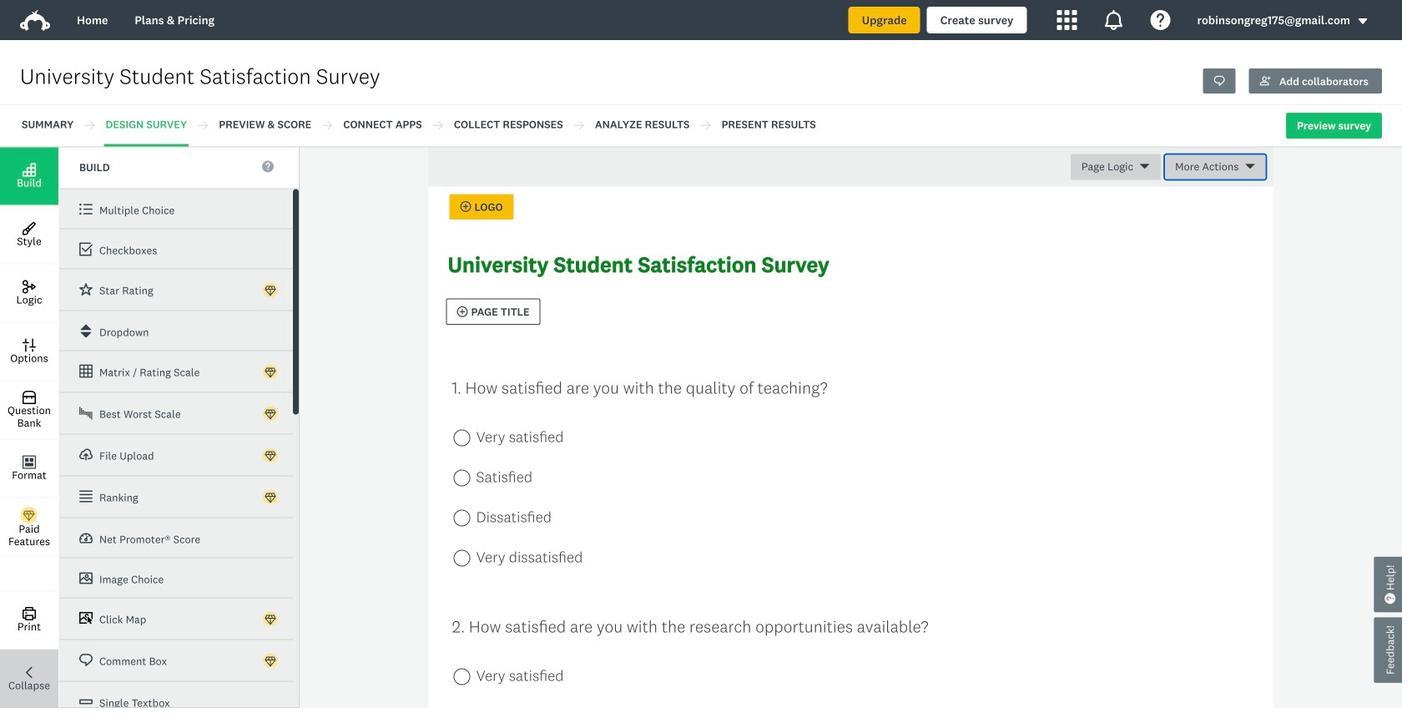 Task type: locate. For each thing, give the bounding box(es) containing it.
products icon image
[[1058, 10, 1078, 30], [1104, 10, 1124, 30]]

1 horizontal spatial products icon image
[[1104, 10, 1124, 30]]

0 horizontal spatial products icon image
[[1058, 10, 1078, 30]]

surveymonkey logo image
[[20, 10, 50, 31]]

dropdown arrow image
[[1358, 15, 1369, 27]]

2 products icon image from the left
[[1104, 10, 1124, 30]]



Task type: vqa. For each thing, say whether or not it's contained in the screenshot.
StarFilled image
no



Task type: describe. For each thing, give the bounding box(es) containing it.
1 products icon image from the left
[[1058, 10, 1078, 30]]

help icon image
[[1151, 10, 1171, 30]]



